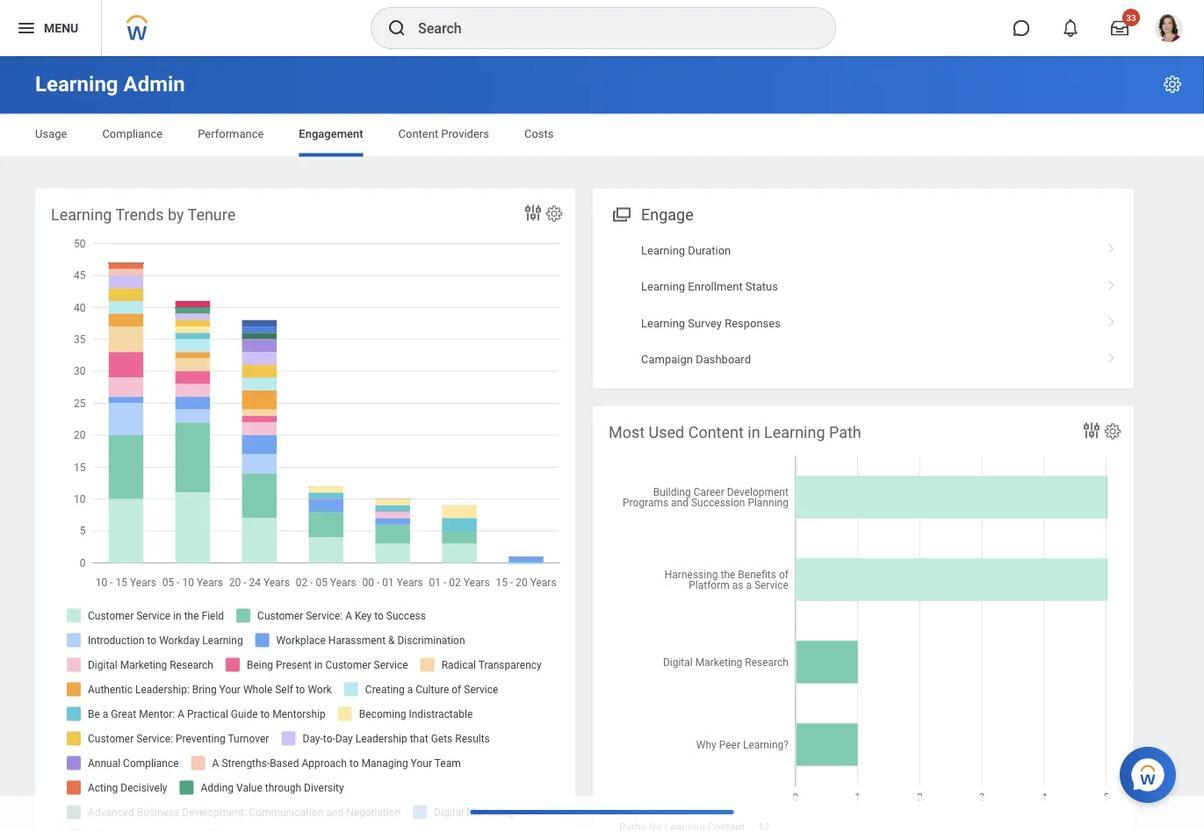 Task type: describe. For each thing, give the bounding box(es) containing it.
menu group image
[[609, 202, 632, 225]]

content providers
[[398, 127, 489, 141]]

campaign
[[641, 353, 693, 366]]

providers
[[441, 127, 489, 141]]

usage
[[35, 127, 67, 141]]

justify image
[[16, 18, 37, 39]]

33 button
[[1101, 9, 1140, 47]]

learning survey responses link
[[593, 305, 1134, 342]]

path
[[829, 423, 861, 442]]

used
[[649, 423, 684, 442]]

learning for learning duration
[[641, 244, 685, 257]]

in
[[748, 423, 760, 442]]

campaign dashboard
[[641, 353, 751, 366]]

chevron right image for learning enrollment status
[[1101, 274, 1123, 292]]

learning admin main content
[[0, 56, 1204, 832]]

learning for learning survey responses
[[641, 317, 685, 330]]

notifications large image
[[1062, 19, 1079, 37]]

menu
[[44, 21, 78, 35]]

learning for learning admin
[[35, 72, 118, 97]]

by
[[168, 206, 184, 224]]

learning admin
[[35, 72, 185, 97]]

profile logan mcneil image
[[1155, 14, 1183, 46]]

costs
[[524, 127, 554, 141]]

learning trends by tenure
[[51, 206, 236, 224]]

status
[[746, 280, 778, 293]]

chevron right image for learning survey responses
[[1101, 310, 1123, 328]]

learning right in
[[764, 423, 825, 442]]

duration
[[688, 244, 731, 257]]

learning duration
[[641, 244, 731, 257]]

learning enrollment status link
[[593, 269, 1134, 305]]

tab list inside the learning admin main content
[[18, 115, 1187, 157]]

menu button
[[0, 0, 101, 56]]

0 vertical spatial content
[[398, 127, 438, 141]]



Task type: locate. For each thing, give the bounding box(es) containing it.
tenure
[[188, 206, 236, 224]]

search image
[[386, 18, 408, 39]]

0 horizontal spatial content
[[398, 127, 438, 141]]

learning enrollment status
[[641, 280, 778, 293]]

0 vertical spatial configure and view chart data image
[[523, 202, 544, 224]]

chevron right image for learning duration
[[1101, 238, 1123, 255]]

performance
[[198, 127, 264, 141]]

learning left 'trends'
[[51, 206, 112, 224]]

survey
[[688, 317, 722, 330]]

Search Workday  search field
[[418, 9, 799, 47]]

learning up campaign on the right top of the page
[[641, 317, 685, 330]]

4 chevron right image from the top
[[1101, 347, 1123, 364]]

content left in
[[688, 423, 744, 442]]

learning survey responses
[[641, 317, 781, 330]]

inbox large image
[[1111, 19, 1129, 37]]

33
[[1126, 12, 1136, 23]]

most
[[609, 423, 645, 442]]

configure this page image
[[1162, 74, 1183, 95]]

configure and view chart data image inside most used content in learning path element
[[1081, 420, 1102, 441]]

1 vertical spatial content
[[688, 423, 744, 442]]

1 chevron right image from the top
[[1101, 238, 1123, 255]]

list containing learning duration
[[593, 232, 1134, 378]]

dashboard
[[696, 353, 751, 366]]

configure most used content in learning path image
[[1103, 422, 1123, 441]]

configure and view chart data image for learning trends by tenure
[[523, 202, 544, 224]]

content
[[398, 127, 438, 141], [688, 423, 744, 442]]

trends
[[116, 206, 164, 224]]

engagement
[[299, 127, 363, 141]]

learning inside "link"
[[641, 317, 685, 330]]

learning for learning trends by tenure
[[51, 206, 112, 224]]

chevron right image for campaign dashboard
[[1101, 347, 1123, 364]]

learning for learning enrollment status
[[641, 280, 685, 293]]

chevron right image inside "learning survey responses" "link"
[[1101, 310, 1123, 328]]

configure and view chart data image left configure most used content in learning path image
[[1081, 420, 1102, 441]]

list inside the learning admin main content
[[593, 232, 1134, 378]]

learning down learning duration
[[641, 280, 685, 293]]

3 chevron right image from the top
[[1101, 310, 1123, 328]]

compliance
[[102, 127, 163, 141]]

tab list
[[18, 115, 1187, 157]]

tab list containing usage
[[18, 115, 1187, 157]]

learning down engage
[[641, 244, 685, 257]]

responses
[[725, 317, 781, 330]]

chevron right image inside learning duration link
[[1101, 238, 1123, 255]]

chevron right image inside the campaign dashboard link
[[1101, 347, 1123, 364]]

list
[[593, 232, 1134, 378]]

0 horizontal spatial configure and view chart data image
[[523, 202, 544, 224]]

most used content in learning path element
[[593, 406, 1134, 832]]

1 horizontal spatial content
[[688, 423, 744, 442]]

configure and view chart data image for most used content in learning path
[[1081, 420, 1102, 441]]

chevron right image
[[1101, 238, 1123, 255], [1101, 274, 1123, 292], [1101, 310, 1123, 328], [1101, 347, 1123, 364]]

menu banner
[[0, 0, 1204, 56]]

configure learning trends by tenure image
[[545, 204, 564, 224]]

1 vertical spatial configure and view chart data image
[[1081, 420, 1102, 441]]

2 chevron right image from the top
[[1101, 274, 1123, 292]]

1 horizontal spatial configure and view chart data image
[[1081, 420, 1102, 441]]

chevron right image inside learning enrollment status link
[[1101, 274, 1123, 292]]

learning
[[35, 72, 118, 97], [51, 206, 112, 224], [641, 244, 685, 257], [641, 280, 685, 293], [641, 317, 685, 330], [764, 423, 825, 442]]

enrollment
[[688, 280, 743, 293]]

content left the providers
[[398, 127, 438, 141]]

learning duration link
[[593, 232, 1134, 269]]

learning trends by tenure element
[[35, 188, 575, 832]]

most used content in learning path
[[609, 423, 861, 442]]

campaign dashboard link
[[593, 342, 1134, 378]]

engage
[[641, 206, 694, 224]]

admin
[[123, 72, 185, 97]]

configure and view chart data image left configure learning trends by tenure icon
[[523, 202, 544, 224]]

learning up usage
[[35, 72, 118, 97]]

configure and view chart data image
[[523, 202, 544, 224], [1081, 420, 1102, 441]]



Task type: vqa. For each thing, say whether or not it's contained in the screenshot.
'Actions' popup button
no



